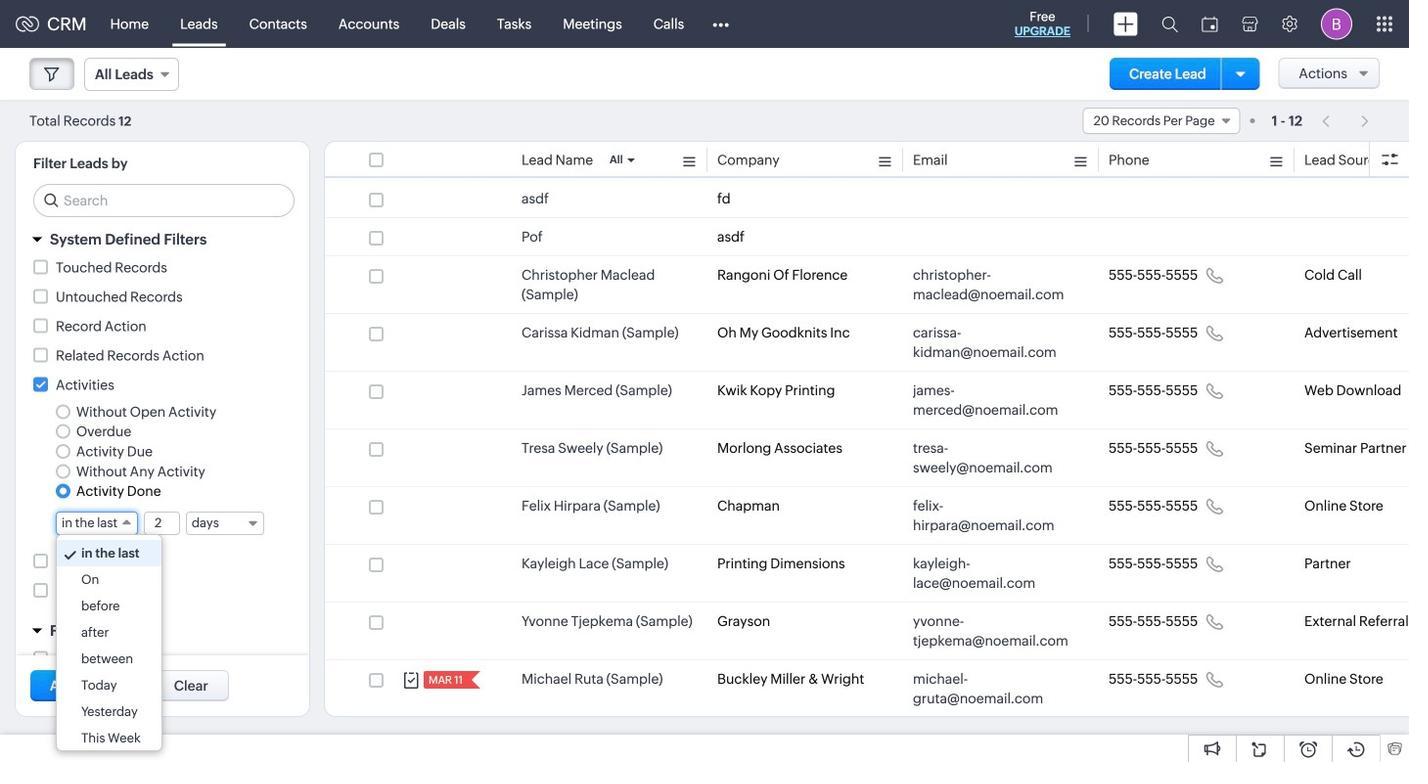 Task type: describe. For each thing, give the bounding box(es) containing it.
logo image
[[16, 16, 39, 32]]

6 option from the top
[[57, 672, 161, 699]]

4 option from the top
[[57, 620, 161, 646]]

8 option from the top
[[57, 725, 161, 752]]

1 option from the top
[[57, 540, 161, 567]]

7 option from the top
[[57, 699, 161, 725]]



Task type: locate. For each thing, give the bounding box(es) containing it.
3 option from the top
[[57, 593, 161, 620]]

list box
[[57, 535, 161, 752]]

navigation
[[1312, 107, 1380, 135]]

None field
[[56, 512, 138, 535]]

None text field
[[145, 513, 179, 534]]

2 option from the top
[[57, 567, 161, 593]]

option
[[57, 540, 161, 567], [57, 567, 161, 593], [57, 593, 161, 620], [57, 620, 161, 646], [57, 646, 161, 672], [57, 672, 161, 699], [57, 699, 161, 725], [57, 725, 161, 752]]

5 option from the top
[[57, 646, 161, 672]]

Search text field
[[34, 185, 294, 216]]

row group
[[325, 180, 1409, 762]]



Task type: vqa. For each thing, say whether or not it's contained in the screenshot.
text field
yes



